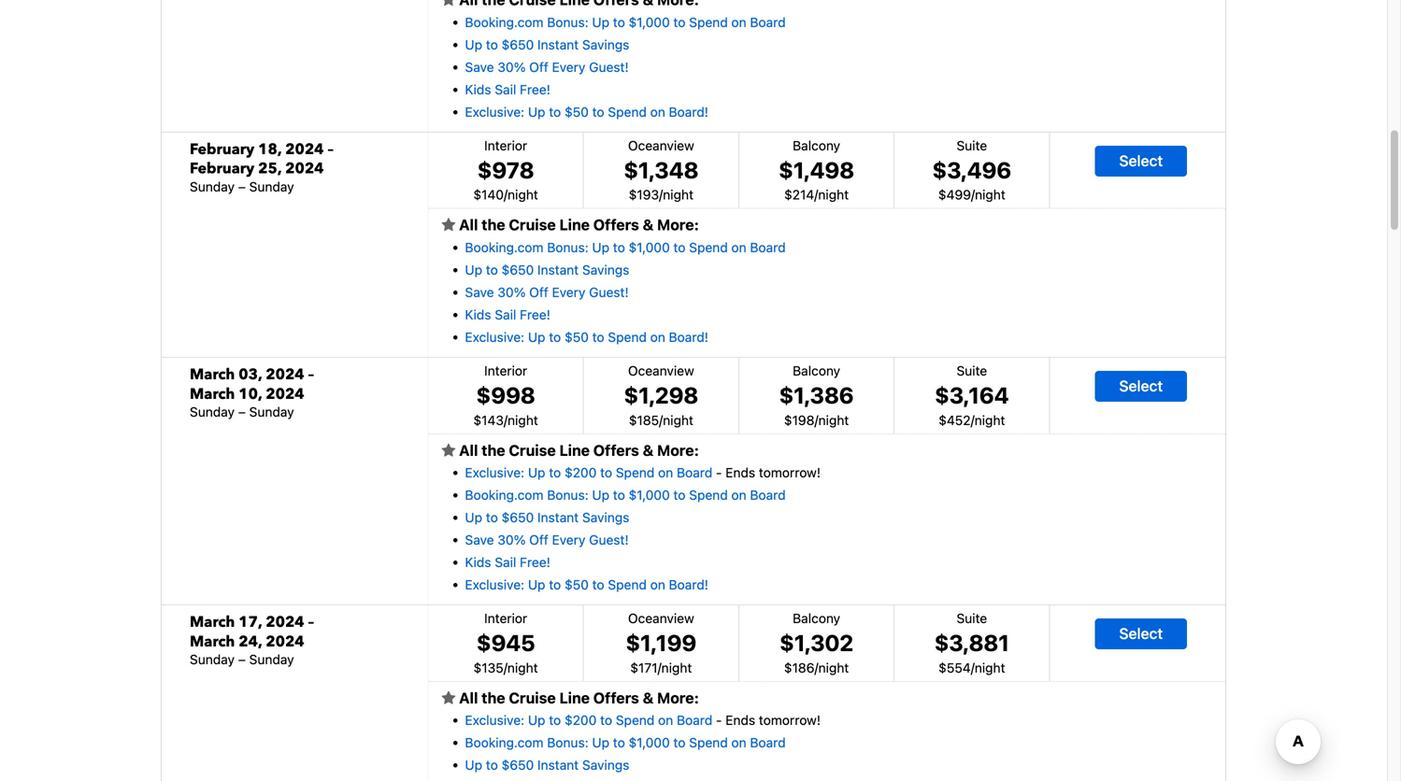 Task type: describe. For each thing, give the bounding box(es) containing it.
balcony $1,498 $214 / night
[[779, 138, 854, 203]]

– right 18,
[[328, 139, 334, 160]]

cruise for $978
[[509, 216, 556, 234]]

exclusive: inside exclusive: up to $200 to spend on board -                   ends tomorrow! booking.com bonus: up to $1,000 to spend on board up to $650 instant savings
[[465, 713, 525, 728]]

3 save 30% off every guest! link from the top
[[465, 532, 629, 548]]

exclusive: up to $200 to spend on board -                   ends tomorrow! booking.com bonus: up to $1,000 to spend on board up to $650 instant savings
[[465, 713, 821, 773]]

/ for $1,386
[[815, 412, 818, 428]]

30% inside exclusive: up to $200 to spend on board -                   ends tomorrow! booking.com bonus: up to $1,000 to spend on board up to $650 instant savings save 30% off every guest! kids sail free! exclusive: up to $50 to spend on board!
[[498, 532, 526, 548]]

2 $650 from the top
[[502, 262, 534, 278]]

bonus: inside exclusive: up to $200 to spend on board -                   ends tomorrow! booking.com bonus: up to $1,000 to spend on board up to $650 instant savings save 30% off every guest! kids sail free! exclusive: up to $50 to spend on board!
[[547, 488, 589, 503]]

$214
[[784, 187, 814, 203]]

oceanview for $1,348
[[628, 138, 694, 153]]

night for $1,302
[[818, 660, 849, 676]]

guest! for third save 30% off every guest! link from the bottom of the page
[[589, 59, 629, 75]]

all the cruise line offers & more: for $978
[[456, 216, 699, 234]]

night for $1,199
[[661, 660, 692, 676]]

all for $978
[[459, 216, 478, 234]]

select link for $3,164
[[1095, 371, 1187, 402]]

$945
[[477, 630, 535, 656]]

– down 03,
[[238, 404, 246, 420]]

– down 17,
[[238, 652, 246, 668]]

1 $50 from the top
[[565, 104, 589, 120]]

3 exclusive: up to $50 to spend on board! link from the top
[[465, 577, 708, 593]]

the for $978
[[482, 216, 505, 234]]

1 instant from the top
[[537, 37, 579, 52]]

balcony $1,302 $186 / night
[[780, 611, 853, 676]]

suite $3,881 $554 / night
[[934, 611, 1009, 676]]

2024 right 25,
[[285, 159, 324, 179]]

/ for $3,164
[[971, 412, 975, 428]]

all for $998
[[459, 441, 478, 459]]

exclusive: up to $200 to spend on board link for $1,199
[[465, 713, 712, 728]]

sunday left 24,
[[190, 652, 235, 668]]

night for $978
[[508, 187, 538, 203]]

line for $945
[[559, 689, 590, 707]]

1 february from the top
[[190, 139, 254, 160]]

booking.com bonus: up to $1,000 to spend on board up to $650 instant savings save 30% off every guest! kids sail free! exclusive: up to $50 to spend on board! for 2nd save 30% off every guest! link from the top
[[465, 240, 786, 345]]

1 march from the top
[[190, 365, 235, 385]]

/ for $3,496
[[971, 187, 975, 203]]

interior for $945
[[484, 611, 527, 626]]

board! inside exclusive: up to $200 to spend on board -                   ends tomorrow! booking.com bonus: up to $1,000 to spend on board up to $650 instant savings save 30% off every guest! kids sail free! exclusive: up to $50 to spend on board!
[[669, 577, 708, 593]]

3 exclusive: from the top
[[465, 465, 525, 481]]

1 $1,000 from the top
[[629, 14, 670, 30]]

$50 inside exclusive: up to $200 to spend on board -                   ends tomorrow! booking.com bonus: up to $1,000 to spend on board up to $650 instant savings save 30% off every guest! kids sail free! exclusive: up to $50 to spend on board!
[[565, 577, 589, 593]]

oceanview for $1,199
[[628, 611, 694, 626]]

2 exclusive: from the top
[[465, 329, 525, 345]]

night for $998
[[508, 412, 538, 428]]

2024 right 24,
[[266, 632, 304, 652]]

sunday left 25,
[[190, 179, 235, 194]]

oceanview for $1,298
[[628, 363, 694, 379]]

all the cruise line offers & more: for $998
[[456, 441, 699, 459]]

2 $1,000 from the top
[[629, 240, 670, 255]]

ends for exclusive: up to $200 to spend on board -                   ends tomorrow! booking.com bonus: up to $1,000 to spend on board up to $650 instant savings save 30% off every guest! kids sail free! exclusive: up to $50 to spend on board!
[[726, 465, 755, 481]]

$200 for exclusive: up to $200 to spend on board -                   ends tomorrow! booking.com bonus: up to $1,000 to spend on board up to $650 instant savings
[[565, 713, 597, 728]]

/ for $998
[[504, 412, 508, 428]]

instant inside exclusive: up to $200 to spend on board -                   ends tomorrow! booking.com bonus: up to $1,000 to spend on board up to $650 instant savings save 30% off every guest! kids sail free! exclusive: up to $50 to spend on board!
[[537, 510, 579, 525]]

more: for $1,348
[[657, 216, 699, 234]]

interior for $978
[[484, 138, 527, 153]]

booking.com inside exclusive: up to $200 to spend on board -                   ends tomorrow! booking.com bonus: up to $1,000 to spend on board up to $650 instant savings
[[465, 735, 544, 751]]

february 18, 2024 – february 25, 2024 sunday – sunday
[[190, 139, 334, 194]]

night for $3,164
[[975, 412, 1005, 428]]

1 kids from the top
[[465, 82, 491, 97]]

balcony for $1,498
[[793, 138, 840, 153]]

the for $945
[[482, 689, 505, 707]]

offers for $1,298
[[593, 441, 639, 459]]

3 booking.com bonus: up to $1,000 to spend on board link from the top
[[465, 488, 786, 503]]

$200 for exclusive: up to $200 to spend on board -                   ends tomorrow! booking.com bonus: up to $1,000 to spend on board up to $650 instant savings save 30% off every guest! kids sail free! exclusive: up to $50 to spend on board!
[[565, 465, 597, 481]]

select link for $3,496
[[1095, 146, 1187, 177]]

more: for $1,298
[[657, 441, 699, 459]]

$1,000 inside exclusive: up to $200 to spend on board -                   ends tomorrow! booking.com bonus: up to $1,000 to spend on board up to $650 instant savings
[[629, 735, 670, 751]]

select link for $3,881
[[1095, 619, 1187, 650]]

24,
[[239, 632, 262, 652]]

off inside exclusive: up to $200 to spend on board -                   ends tomorrow! booking.com bonus: up to $1,000 to spend on board up to $650 instant savings save 30% off every guest! kids sail free! exclusive: up to $50 to spend on board!
[[529, 532, 548, 548]]

- for exclusive: up to $200 to spend on board -                   ends tomorrow! booking.com bonus: up to $1,000 to spend on board up to $650 instant savings save 30% off every guest! kids sail free! exclusive: up to $50 to spend on board!
[[716, 465, 722, 481]]

select for $3,881
[[1119, 625, 1163, 643]]

line for $978
[[559, 216, 590, 234]]

save inside exclusive: up to $200 to spend on board -                   ends tomorrow! booking.com bonus: up to $1,000 to spend on board up to $650 instant savings save 30% off every guest! kids sail free! exclusive: up to $50 to spend on board!
[[465, 532, 494, 548]]

/ for $3,881
[[971, 660, 975, 676]]

3 kids sail free! link from the top
[[465, 555, 550, 570]]

tomorrow! for exclusive: up to $200 to spend on board -                   ends tomorrow! booking.com bonus: up to $1,000 to spend on board up to $650 instant savings save 30% off every guest! kids sail free! exclusive: up to $50 to spend on board!
[[759, 465, 821, 481]]

booking.com inside exclusive: up to $200 to spend on board -                   ends tomorrow! booking.com bonus: up to $1,000 to spend on board up to $650 instant savings save 30% off every guest! kids sail free! exclusive: up to $50 to spend on board!
[[465, 488, 544, 503]]

interior $998 $143 / night
[[473, 363, 538, 428]]

night for $1,386
[[818, 412, 849, 428]]

1 every from the top
[[552, 59, 586, 75]]

/ for $1,302
[[815, 660, 818, 676]]

march 03, 2024 – march 10, 2024 sunday – sunday
[[190, 365, 314, 420]]

$998
[[476, 382, 535, 408]]

all for $945
[[459, 689, 478, 707]]

1 save 30% off every guest! link from the top
[[465, 59, 629, 75]]

$978
[[477, 157, 534, 183]]

exclusive: up to $200 to spend on board -                   ends tomorrow! booking.com bonus: up to $1,000 to spend on board up to $650 instant savings save 30% off every guest! kids sail free! exclusive: up to $50 to spend on board!
[[465, 465, 821, 593]]

off for 2nd save 30% off every guest! link from the top
[[529, 285, 548, 300]]

exclusive: up to $200 to spend on board link for $1,298
[[465, 465, 712, 481]]

1 savings from the top
[[582, 37, 629, 52]]

1 star image from the top
[[442, 0, 456, 8]]

board! for 2nd save 30% off every guest! link from the top
[[669, 329, 708, 345]]

2 february from the top
[[190, 159, 254, 179]]

$186
[[784, 660, 815, 676]]

$1,199
[[626, 630, 697, 656]]

1 $650 from the top
[[502, 37, 534, 52]]

4 exclusive: from the top
[[465, 577, 525, 593]]

- for exclusive: up to $200 to spend on board -                   ends tomorrow! booking.com bonus: up to $1,000 to spend on board up to $650 instant savings
[[716, 713, 722, 728]]

$499
[[938, 187, 971, 203]]

march 17, 2024 – march 24, 2024 sunday – sunday
[[190, 612, 314, 668]]

2 star image from the top
[[442, 443, 456, 458]]

$185
[[629, 412, 659, 428]]

$171
[[630, 660, 658, 676]]

1 booking.com bonus: up to $1,000 to spend on board link from the top
[[465, 14, 786, 30]]

$1,302
[[780, 630, 853, 656]]

2 up to $650 instant savings link from the top
[[465, 262, 629, 278]]

sail for 2nd save 30% off every guest! link from the top
[[495, 307, 516, 322]]

suite for $3,881
[[957, 611, 987, 626]]

4 up to $650 instant savings link from the top
[[465, 758, 629, 773]]

1 up to $650 instant savings link from the top
[[465, 37, 629, 52]]

booking.com bonus: up to $1,000 to spend on board up to $650 instant savings save 30% off every guest! kids sail free! exclusive: up to $50 to spend on board! for third save 30% off every guest! link from the bottom of the page
[[465, 14, 786, 120]]

the for $998
[[482, 441, 505, 459]]

$1,498
[[779, 157, 854, 183]]

every inside exclusive: up to $200 to spend on board -                   ends tomorrow! booking.com bonus: up to $1,000 to spend on board up to $650 instant savings save 30% off every guest! kids sail free! exclusive: up to $50 to spend on board!
[[552, 532, 586, 548]]

2 free! from the top
[[520, 307, 550, 322]]

sunday left 10, on the left
[[190, 404, 235, 420]]



Task type: vqa. For each thing, say whether or not it's contained in the screenshot.
"and"
no



Task type: locate. For each thing, give the bounding box(es) containing it.
0 vertical spatial free!
[[520, 82, 550, 97]]

tomorrow! for exclusive: up to $200 to spend on board -                   ends tomorrow! booking.com bonus: up to $1,000 to spend on board up to $650 instant savings
[[759, 713, 821, 728]]

/ for $1,498
[[814, 187, 818, 203]]

interior
[[484, 138, 527, 153], [484, 363, 527, 379], [484, 611, 527, 626]]

0 vertical spatial oceanview
[[628, 138, 694, 153]]

all the cruise line offers & more: down $193
[[456, 216, 699, 234]]

booking.com bonus: up to $1,000 to spend on board link
[[465, 14, 786, 30], [465, 240, 786, 255], [465, 488, 786, 503], [465, 735, 786, 751]]

night for $3,496
[[975, 187, 1006, 203]]

suite for $3,164
[[957, 363, 987, 379]]

2 vertical spatial guest!
[[589, 532, 629, 548]]

$143
[[473, 412, 504, 428]]

february
[[190, 139, 254, 160], [190, 159, 254, 179]]

/ for $978
[[504, 187, 508, 203]]

1 vertical spatial &
[[643, 441, 654, 459]]

interior $978 $140 / night
[[473, 138, 538, 203]]

night down $1,302
[[818, 660, 849, 676]]

select for $3,164
[[1119, 377, 1163, 395]]

1 vertical spatial every
[[552, 285, 586, 300]]

offers for $1,199
[[593, 689, 639, 707]]

2 booking.com bonus: up to $1,000 to spend on board link from the top
[[465, 240, 786, 255]]

booking.com bonus: up to $1,000 to spend on board up to $650 instant savings save 30% off every guest! kids sail free! exclusive: up to $50 to spend on board!
[[465, 14, 786, 120], [465, 240, 786, 345]]

all down $143
[[459, 441, 478, 459]]

/ inside the suite $3,164 $452 / night
[[971, 412, 975, 428]]

4 march from the top
[[190, 632, 235, 652]]

3 select link from the top
[[1095, 619, 1187, 650]]

balcony
[[793, 138, 840, 153], [793, 363, 840, 379], [793, 611, 840, 626]]

0 vertical spatial more:
[[657, 216, 699, 234]]

kids sail free! link up $998 at the left of page
[[465, 307, 550, 322]]

/ down $1,199
[[658, 660, 661, 676]]

2 all from the top
[[459, 441, 478, 459]]

board! for third save 30% off every guest! link from the bottom of the page
[[669, 104, 708, 120]]

0 vertical spatial the
[[482, 216, 505, 234]]

cruise for $998
[[509, 441, 556, 459]]

/ down $978
[[504, 187, 508, 203]]

1 select link from the top
[[1095, 146, 1187, 177]]

oceanview inside oceanview $1,348 $193 / night
[[628, 138, 694, 153]]

3 kids from the top
[[465, 555, 491, 570]]

1 vertical spatial interior
[[484, 363, 527, 379]]

suite $3,496 $499 / night
[[932, 138, 1012, 203]]

instant
[[537, 37, 579, 52], [537, 262, 579, 278], [537, 510, 579, 525], [537, 758, 579, 773]]

/ inside oceanview $1,298 $185 / night
[[659, 412, 663, 428]]

1 vertical spatial ends
[[726, 713, 755, 728]]

–
[[328, 139, 334, 160], [238, 179, 246, 194], [308, 365, 314, 385], [238, 404, 246, 420], [308, 612, 314, 633], [238, 652, 246, 668]]

oceanview up $1,298
[[628, 363, 694, 379]]

kids sail free! link for 2nd save 30% off every guest! link from the top exclusive: up to $50 to spend on board! link
[[465, 307, 550, 322]]

night inside the interior $998 $143 / night
[[508, 412, 538, 428]]

star image
[[442, 218, 456, 233], [442, 691, 456, 706]]

2 kids sail free! link from the top
[[465, 307, 550, 322]]

1 vertical spatial more:
[[657, 441, 699, 459]]

0 vertical spatial exclusive: up to $200 to spend on board link
[[465, 465, 712, 481]]

more: for $1,199
[[657, 689, 699, 707]]

0 vertical spatial $200
[[565, 465, 597, 481]]

1 - from the top
[[716, 465, 722, 481]]

all the cruise line offers & more: down $171
[[456, 689, 699, 707]]

all the cruise line offers & more:
[[456, 216, 699, 234], [456, 441, 699, 459], [456, 689, 699, 707]]

balcony up $1,302
[[793, 611, 840, 626]]

2 every from the top
[[552, 285, 586, 300]]

1 exclusive: up to $50 to spend on board! link from the top
[[465, 104, 708, 120]]

balcony $1,386 $198 / night
[[779, 363, 854, 428]]

$3,164
[[935, 382, 1009, 408]]

2 select link from the top
[[1095, 371, 1187, 402]]

exclusive:
[[465, 104, 525, 120], [465, 329, 525, 345], [465, 465, 525, 481], [465, 577, 525, 593], [465, 713, 525, 728]]

2 $50 from the top
[[565, 329, 589, 345]]

guest! for 2nd save 30% off every guest! link from the top
[[589, 285, 629, 300]]

savings
[[582, 37, 629, 52], [582, 262, 629, 278], [582, 510, 629, 525], [582, 758, 629, 773]]

2 vertical spatial off
[[529, 532, 548, 548]]

savings inside exclusive: up to $200 to spend on board -                   ends tomorrow! booking.com bonus: up to $1,000 to spend on board up to $650 instant savings save 30% off every guest! kids sail free! exclusive: up to $50 to spend on board!
[[582, 510, 629, 525]]

oceanview up $1,199
[[628, 611, 694, 626]]

1 oceanview from the top
[[628, 138, 694, 153]]

0 vertical spatial suite
[[957, 138, 987, 153]]

march left 24,
[[190, 632, 235, 652]]

17,
[[239, 612, 262, 633]]

/ inside balcony $1,302 $186 / night
[[815, 660, 818, 676]]

1 exclusive: from the top
[[465, 104, 525, 120]]

& for $1,298
[[643, 441, 654, 459]]

4 savings from the top
[[582, 758, 629, 773]]

/ for $1,348
[[659, 187, 663, 203]]

oceanview inside the oceanview $1,199 $171 / night
[[628, 611, 694, 626]]

all the cruise line offers & more: for $945
[[456, 689, 699, 707]]

board! up $1,348 on the top of the page
[[669, 104, 708, 120]]

3 all the cruise line offers & more: from the top
[[456, 689, 699, 707]]

3 up to $650 instant savings link from the top
[[465, 510, 629, 525]]

3 every from the top
[[552, 532, 586, 548]]

0 vertical spatial -
[[716, 465, 722, 481]]

1 vertical spatial $200
[[565, 713, 597, 728]]

night inside balcony $1,498 $214 / night
[[818, 187, 849, 203]]

2 vertical spatial save
[[465, 532, 494, 548]]

1 vertical spatial star image
[[442, 443, 456, 458]]

2 star image from the top
[[442, 691, 456, 706]]

offers down $171
[[593, 689, 639, 707]]

1 vertical spatial the
[[482, 441, 505, 459]]

ends for exclusive: up to $200 to spend on board -                   ends tomorrow! booking.com bonus: up to $1,000 to spend on board up to $650 instant savings
[[726, 713, 755, 728]]

0 vertical spatial board!
[[669, 104, 708, 120]]

1 vertical spatial cruise
[[509, 441, 556, 459]]

3 cruise from the top
[[509, 689, 556, 707]]

night down $998 at the left of page
[[508, 412, 538, 428]]

ends inside exclusive: up to $200 to spend on board -                   ends tomorrow! booking.com bonus: up to $1,000 to spend on board up to $650 instant savings
[[726, 713, 755, 728]]

/
[[504, 187, 508, 203], [659, 187, 663, 203], [814, 187, 818, 203], [971, 187, 975, 203], [504, 412, 508, 428], [659, 412, 663, 428], [815, 412, 818, 428], [971, 412, 975, 428], [504, 660, 507, 676], [658, 660, 661, 676], [815, 660, 818, 676], [971, 660, 975, 676]]

night down $1,298
[[663, 412, 693, 428]]

5 exclusive: from the top
[[465, 713, 525, 728]]

2 sail from the top
[[495, 307, 516, 322]]

1 & from the top
[[643, 216, 654, 234]]

2024 right 17,
[[266, 612, 304, 633]]

oceanview up $1,348 on the top of the page
[[628, 138, 694, 153]]

$3,881
[[934, 630, 1009, 656]]

sunday down 17,
[[249, 652, 294, 668]]

0 vertical spatial exclusive: up to $50 to spend on board! link
[[465, 104, 708, 120]]

$135
[[474, 660, 504, 676]]

0 vertical spatial all
[[459, 216, 478, 234]]

$650 inside exclusive: up to $200 to spend on board -                   ends tomorrow! booking.com bonus: up to $1,000 to spend on board up to $650 instant savings
[[502, 758, 534, 773]]

1 vertical spatial kids sail free! link
[[465, 307, 550, 322]]

2 vertical spatial select
[[1119, 625, 1163, 643]]

select
[[1119, 152, 1163, 170], [1119, 377, 1163, 395], [1119, 625, 1163, 643]]

on
[[731, 14, 747, 30], [650, 104, 665, 120], [731, 240, 747, 255], [650, 329, 665, 345], [658, 465, 673, 481], [731, 488, 747, 503], [650, 577, 665, 593], [658, 713, 673, 728], [731, 735, 747, 751]]

sail
[[495, 82, 516, 97], [495, 307, 516, 322], [495, 555, 516, 570]]

balcony for $1,386
[[793, 363, 840, 379]]

18,
[[258, 139, 281, 160]]

2 bonus: from the top
[[547, 240, 589, 255]]

guest!
[[589, 59, 629, 75], [589, 285, 629, 300], [589, 532, 629, 548]]

2 vertical spatial balcony
[[793, 611, 840, 626]]

exclusive: up to $200 to spend on board link down $171
[[465, 713, 712, 728]]

sail up $945
[[495, 555, 516, 570]]

booking.com
[[465, 14, 544, 30], [465, 240, 544, 255], [465, 488, 544, 503], [465, 735, 544, 751]]

1 vertical spatial $50
[[565, 329, 589, 345]]

select link
[[1095, 146, 1187, 177], [1095, 371, 1187, 402], [1095, 619, 1187, 650]]

2 vertical spatial free!
[[520, 555, 550, 570]]

2 vertical spatial offers
[[593, 689, 639, 707]]

exclusive: up to $200 to spend on board link
[[465, 465, 712, 481], [465, 713, 712, 728]]

2 vertical spatial interior
[[484, 611, 527, 626]]

all the cruise line offers & more: down $185
[[456, 441, 699, 459]]

the down $143
[[482, 441, 505, 459]]

2 - from the top
[[716, 713, 722, 728]]

$1,386
[[779, 382, 854, 408]]

/ inside balcony $1,498 $214 / night
[[814, 187, 818, 203]]

guest! inside exclusive: up to $200 to spend on board -                   ends tomorrow! booking.com bonus: up to $1,000 to spend on board up to $650 instant savings save 30% off every guest! kids sail free! exclusive: up to $50 to spend on board!
[[589, 532, 629, 548]]

1 vertical spatial suite
[[957, 363, 987, 379]]

night inside interior $945 $135 / night
[[507, 660, 538, 676]]

3 oceanview from the top
[[628, 611, 694, 626]]

0 vertical spatial kids
[[465, 82, 491, 97]]

$1,000 inside exclusive: up to $200 to spend on board -                   ends tomorrow! booking.com bonus: up to $1,000 to spend on board up to $650 instant savings save 30% off every guest! kids sail free! exclusive: up to $50 to spend on board!
[[629, 488, 670, 503]]

ends
[[726, 465, 755, 481], [726, 713, 755, 728]]

1 more: from the top
[[657, 216, 699, 234]]

0 vertical spatial select link
[[1095, 146, 1187, 177]]

to
[[613, 14, 625, 30], [673, 14, 686, 30], [486, 37, 498, 52], [549, 104, 561, 120], [592, 104, 604, 120], [613, 240, 625, 255], [673, 240, 686, 255], [486, 262, 498, 278], [549, 329, 561, 345], [592, 329, 604, 345], [549, 465, 561, 481], [600, 465, 612, 481], [613, 488, 625, 503], [673, 488, 686, 503], [486, 510, 498, 525], [549, 577, 561, 593], [592, 577, 604, 593], [549, 713, 561, 728], [600, 713, 612, 728], [613, 735, 625, 751], [673, 735, 686, 751], [486, 758, 498, 773]]

4 instant from the top
[[537, 758, 579, 773]]

night inside interior $978 $140 / night
[[508, 187, 538, 203]]

0 vertical spatial off
[[529, 59, 548, 75]]

1 select from the top
[[1119, 152, 1163, 170]]

& down $193
[[643, 216, 654, 234]]

night inside oceanview $1,348 $193 / night
[[663, 187, 694, 203]]

1 vertical spatial sail
[[495, 307, 516, 322]]

/ down $945
[[504, 660, 507, 676]]

2 kids from the top
[[465, 307, 491, 322]]

bonus:
[[547, 14, 589, 30], [547, 240, 589, 255], [547, 488, 589, 503], [547, 735, 589, 751]]

1 vertical spatial exclusive: up to $200 to spend on board link
[[465, 713, 712, 728]]

3 savings from the top
[[582, 510, 629, 525]]

line
[[559, 216, 590, 234], [559, 441, 590, 459], [559, 689, 590, 707]]

offers
[[593, 216, 639, 234], [593, 441, 639, 459], [593, 689, 639, 707]]

off
[[529, 59, 548, 75], [529, 285, 548, 300], [529, 532, 548, 548]]

tomorrow! down $186
[[759, 713, 821, 728]]

2 vertical spatial the
[[482, 689, 505, 707]]

/ down $3,496
[[971, 187, 975, 203]]

2 vertical spatial 30%
[[498, 532, 526, 548]]

1 all the cruise line offers & more: from the top
[[456, 216, 699, 234]]

0 vertical spatial star image
[[442, 0, 456, 8]]

balcony for $1,302
[[793, 611, 840, 626]]

2 vertical spatial sail
[[495, 555, 516, 570]]

night inside balcony $1,302 $186 / night
[[818, 660, 849, 676]]

3 & from the top
[[643, 689, 654, 707]]

2 vertical spatial board!
[[669, 577, 708, 593]]

free! up $978
[[520, 82, 550, 97]]

1 bonus: from the top
[[547, 14, 589, 30]]

2 save from the top
[[465, 285, 494, 300]]

savings inside exclusive: up to $200 to spend on board -                   ends tomorrow! booking.com bonus: up to $1,000 to spend on board up to $650 instant savings
[[582, 758, 629, 773]]

2 & from the top
[[643, 441, 654, 459]]

more: down $171
[[657, 689, 699, 707]]

1 vertical spatial 30%
[[498, 285, 526, 300]]

0 vertical spatial every
[[552, 59, 586, 75]]

more: down $193
[[657, 216, 699, 234]]

interior up $978
[[484, 138, 527, 153]]

sunday down 03,
[[249, 404, 294, 420]]

free! inside exclusive: up to $200 to spend on board -                   ends tomorrow! booking.com bonus: up to $1,000 to spend on board up to $650 instant savings save 30% off every guest! kids sail free! exclusive: up to $50 to spend on board!
[[520, 555, 550, 570]]

cruise for $945
[[509, 689, 556, 707]]

2 vertical spatial $50
[[565, 577, 589, 593]]

balcony inside balcony $1,302 $186 / night
[[793, 611, 840, 626]]

oceanview $1,298 $185 / night
[[624, 363, 698, 428]]

exclusive: down $135
[[465, 713, 525, 728]]

night inside oceanview $1,298 $185 / night
[[663, 412, 693, 428]]

/ inside the oceanview $1,199 $171 / night
[[658, 660, 661, 676]]

0 vertical spatial 30%
[[498, 59, 526, 75]]

sail inside exclusive: up to $200 to spend on board -                   ends tomorrow! booking.com bonus: up to $1,000 to spend on board up to $650 instant savings save 30% off every guest! kids sail free! exclusive: up to $50 to spend on board!
[[495, 555, 516, 570]]

1 vertical spatial kids
[[465, 307, 491, 322]]

exclusive: up to $50 to spend on board! link for 2nd save 30% off every guest! link from the top
[[465, 329, 708, 345]]

star image for $978
[[442, 218, 456, 233]]

/ inside interior $978 $140 / night
[[504, 187, 508, 203]]

save
[[465, 59, 494, 75], [465, 285, 494, 300], [465, 532, 494, 548]]

0 vertical spatial offers
[[593, 216, 639, 234]]

$554
[[939, 660, 971, 676]]

0 vertical spatial &
[[643, 216, 654, 234]]

$193
[[629, 187, 659, 203]]

2 save 30% off every guest! link from the top
[[465, 285, 629, 300]]

kids inside exclusive: up to $200 to spend on board -                   ends tomorrow! booking.com bonus: up to $1,000 to spend on board up to $650 instant savings save 30% off every guest! kids sail free! exclusive: up to $50 to spend on board!
[[465, 555, 491, 570]]

exclusive: up $998 at the left of page
[[465, 329, 525, 345]]

3 line from the top
[[559, 689, 590, 707]]

offers for $1,348
[[593, 216, 639, 234]]

more:
[[657, 216, 699, 234], [657, 441, 699, 459], [657, 689, 699, 707]]

march left 03,
[[190, 365, 235, 385]]

2 ends from the top
[[726, 713, 755, 728]]

3 board! from the top
[[669, 577, 708, 593]]

3 march from the top
[[190, 612, 235, 633]]

night for $1,348
[[663, 187, 694, 203]]

2 vertical spatial all the cruise line offers & more:
[[456, 689, 699, 707]]

/ down $3,164
[[971, 412, 975, 428]]

interior for $998
[[484, 363, 527, 379]]

2 interior from the top
[[484, 363, 527, 379]]

kids up $945
[[465, 555, 491, 570]]

oceanview inside oceanview $1,298 $185 / night
[[628, 363, 694, 379]]

1 vertical spatial oceanview
[[628, 363, 694, 379]]

the
[[482, 216, 505, 234], [482, 441, 505, 459], [482, 689, 505, 707]]

- inside exclusive: up to $200 to spend on board -                   ends tomorrow! booking.com bonus: up to $1,000 to spend on board up to $650 instant savings
[[716, 713, 722, 728]]

$3,496
[[932, 157, 1012, 183]]

night down $1,348 on the top of the page
[[663, 187, 694, 203]]

2 march from the top
[[190, 384, 235, 405]]

board! up $1,199
[[669, 577, 708, 593]]

sail up $998 at the left of page
[[495, 307, 516, 322]]

2 vertical spatial every
[[552, 532, 586, 548]]

exclusive: down $143
[[465, 465, 525, 481]]

2 vertical spatial kids
[[465, 555, 491, 570]]

1 vertical spatial save
[[465, 285, 494, 300]]

-
[[716, 465, 722, 481], [716, 713, 722, 728]]

/ inside suite $3,881 $554 / night
[[971, 660, 975, 676]]

exclusive: up $978
[[465, 104, 525, 120]]

– left 25,
[[238, 179, 246, 194]]

10,
[[239, 384, 262, 405]]

1 $200 from the top
[[565, 465, 597, 481]]

1 balcony from the top
[[793, 138, 840, 153]]

2 vertical spatial exclusive: up to $50 to spend on board! link
[[465, 577, 708, 593]]

kids
[[465, 82, 491, 97], [465, 307, 491, 322], [465, 555, 491, 570]]

2 vertical spatial kids sail free! link
[[465, 555, 550, 570]]

2 guest! from the top
[[589, 285, 629, 300]]

& for $1,348
[[643, 216, 654, 234]]

3 interior from the top
[[484, 611, 527, 626]]

night down $3,881
[[975, 660, 1005, 676]]

kids up $978
[[465, 82, 491, 97]]

$200 inside exclusive: up to $200 to spend on board -                   ends tomorrow! booking.com bonus: up to $1,000 to spend on board up to $650 instant savings
[[565, 713, 597, 728]]

exclusive: up to $200 to spend on board link down $185
[[465, 465, 712, 481]]

/ inside oceanview $1,348 $193 / night
[[659, 187, 663, 203]]

star image
[[442, 0, 456, 8], [442, 443, 456, 458]]

/ down $1,348 on the top of the page
[[659, 187, 663, 203]]

balcony inside balcony $1,386 $198 / night
[[793, 363, 840, 379]]

all down $135
[[459, 689, 478, 707]]

oceanview
[[628, 138, 694, 153], [628, 363, 694, 379], [628, 611, 694, 626]]

instant inside exclusive: up to $200 to spend on board -                   ends tomorrow! booking.com bonus: up to $1,000 to spend on board up to $650 instant savings
[[537, 758, 579, 773]]

/ for $945
[[504, 660, 507, 676]]

2 instant from the top
[[537, 262, 579, 278]]

night down $3,164
[[975, 412, 1005, 428]]

night for $3,881
[[975, 660, 1005, 676]]

2 vertical spatial &
[[643, 689, 654, 707]]

suite up $3,881
[[957, 611, 987, 626]]

2 suite from the top
[[957, 363, 987, 379]]

1 vertical spatial board!
[[669, 329, 708, 345]]

& for $1,199
[[643, 689, 654, 707]]

0 vertical spatial all the cruise line offers & more:
[[456, 216, 699, 234]]

1 vertical spatial tomorrow!
[[759, 713, 821, 728]]

&
[[643, 216, 654, 234], [643, 441, 654, 459], [643, 689, 654, 707]]

every
[[552, 59, 586, 75], [552, 285, 586, 300], [552, 532, 586, 548]]

oceanview $1,348 $193 / night
[[624, 138, 699, 203]]

$452
[[939, 412, 971, 428]]

save for third save 30% off every guest! link from the bottom of the page
[[465, 59, 494, 75]]

cruise down interior $978 $140 / night
[[509, 216, 556, 234]]

offers down $185
[[593, 441, 639, 459]]

/ down $1,498
[[814, 187, 818, 203]]

night inside suite $3,496 $499 / night
[[975, 187, 1006, 203]]

suite
[[957, 138, 987, 153], [957, 363, 987, 379], [957, 611, 987, 626]]

- inside exclusive: up to $200 to spend on board -                   ends tomorrow! booking.com bonus: up to $1,000 to spend on board up to $650 instant savings save 30% off every guest! kids sail free! exclusive: up to $50 to spend on board!
[[716, 465, 722, 481]]

1 vertical spatial -
[[716, 713, 722, 728]]

cruise down the interior $998 $143 / night
[[509, 441, 556, 459]]

2024 right 10, on the left
[[266, 384, 304, 405]]

2024
[[285, 139, 324, 160], [285, 159, 324, 179], [266, 365, 304, 385], [266, 384, 304, 405], [266, 612, 304, 633], [266, 632, 304, 652]]

interior up $945
[[484, 611, 527, 626]]

tomorrow! inside exclusive: up to $200 to spend on board -                   ends tomorrow! booking.com bonus: up to $1,000 to spend on board up to $650 instant savings save 30% off every guest! kids sail free! exclusive: up to $50 to spend on board!
[[759, 465, 821, 481]]

tomorrow!
[[759, 465, 821, 481], [759, 713, 821, 728]]

kids sail free! link
[[465, 82, 550, 97], [465, 307, 550, 322], [465, 555, 550, 570]]

1 vertical spatial booking.com bonus: up to $1,000 to spend on board up to $650 instant savings save 30% off every guest! kids sail free! exclusive: up to $50 to spend on board!
[[465, 240, 786, 345]]

march
[[190, 365, 235, 385], [190, 384, 235, 405], [190, 612, 235, 633], [190, 632, 235, 652]]

0 vertical spatial interior
[[484, 138, 527, 153]]

night down $1,498
[[818, 187, 849, 203]]

0 vertical spatial line
[[559, 216, 590, 234]]

30% for 2nd save 30% off every guest! link from the top
[[498, 285, 526, 300]]

2 vertical spatial cruise
[[509, 689, 556, 707]]

ends inside exclusive: up to $200 to spend on board -                   ends tomorrow! booking.com bonus: up to $1,000 to spend on board up to $650 instant savings save 30% off every guest! kids sail free! exclusive: up to $50 to spend on board!
[[726, 465, 755, 481]]

/ down $1,302
[[815, 660, 818, 676]]

3 bonus: from the top
[[547, 488, 589, 503]]

interior inside the interior $998 $143 / night
[[484, 363, 527, 379]]

suite up $3,496
[[957, 138, 987, 153]]

2 off from the top
[[529, 285, 548, 300]]

1 guest! from the top
[[589, 59, 629, 75]]

$140
[[473, 187, 504, 203]]

1 vertical spatial all
[[459, 441, 478, 459]]

1 vertical spatial offers
[[593, 441, 639, 459]]

3 the from the top
[[482, 689, 505, 707]]

2 booking.com bonus: up to $1,000 to spend on board up to $650 instant savings save 30% off every guest! kids sail free! exclusive: up to $50 to spend on board! from the top
[[465, 240, 786, 345]]

25,
[[258, 159, 281, 179]]

exclusive: up to $50 to spend on board! link for third save 30% off every guest! link from the bottom of the page
[[465, 104, 708, 120]]

2 board! from the top
[[669, 329, 708, 345]]

the down "$140"
[[482, 216, 505, 234]]

3 booking.com from the top
[[465, 488, 544, 503]]

0 vertical spatial ends
[[726, 465, 755, 481]]

$200
[[565, 465, 597, 481], [565, 713, 597, 728]]

night for $1,298
[[663, 412, 693, 428]]

/ inside interior $945 $135 / night
[[504, 660, 507, 676]]

3 more: from the top
[[657, 689, 699, 707]]

4 booking.com bonus: up to $1,000 to spend on board link from the top
[[465, 735, 786, 751]]

/ down "$1,386"
[[815, 412, 818, 428]]

4 booking.com from the top
[[465, 735, 544, 751]]

night down $978
[[508, 187, 538, 203]]

/ inside suite $3,496 $499 / night
[[971, 187, 975, 203]]

free! up $998 at the left of page
[[520, 307, 550, 322]]

3 instant from the top
[[537, 510, 579, 525]]

night inside the oceanview $1,199 $171 / night
[[661, 660, 692, 676]]

2 vertical spatial suite
[[957, 611, 987, 626]]

0 vertical spatial guest!
[[589, 59, 629, 75]]

1 cruise from the top
[[509, 216, 556, 234]]

1 vertical spatial free!
[[520, 307, 550, 322]]

free!
[[520, 82, 550, 97], [520, 307, 550, 322], [520, 555, 550, 570]]

night inside suite $3,881 $554 / night
[[975, 660, 1005, 676]]

interior inside interior $945 $135 / night
[[484, 611, 527, 626]]

/ for $1,199
[[658, 660, 661, 676]]

sail for third save 30% off every guest! link from the bottom of the page
[[495, 82, 516, 97]]

0 vertical spatial sail
[[495, 82, 516, 97]]

the down $135
[[482, 689, 505, 707]]

night for $1,498
[[818, 187, 849, 203]]

$198
[[784, 412, 815, 428]]

1 exclusive: up to $200 to spend on board link from the top
[[465, 465, 712, 481]]

line for $998
[[559, 441, 590, 459]]

0 vertical spatial booking.com bonus: up to $1,000 to spend on board up to $650 instant savings save 30% off every guest! kids sail free! exclusive: up to $50 to spend on board!
[[465, 14, 786, 120]]

1 vertical spatial select link
[[1095, 371, 1187, 402]]

0 vertical spatial tomorrow!
[[759, 465, 821, 481]]

& down $185
[[643, 441, 654, 459]]

kids sail free! link up $945
[[465, 555, 550, 570]]

sunday
[[190, 179, 235, 194], [249, 179, 294, 194], [190, 404, 235, 420], [249, 404, 294, 420], [190, 652, 235, 668], [249, 652, 294, 668]]

interior inside interior $978 $140 / night
[[484, 138, 527, 153]]

kids sail free! link for exclusive: up to $50 to spend on board! link for third save 30% off every guest! link from the bottom of the page
[[465, 82, 550, 97]]

off for third save 30% off every guest! link from the bottom of the page
[[529, 59, 548, 75]]

up to $650 instant savings link
[[465, 37, 629, 52], [465, 262, 629, 278], [465, 510, 629, 525], [465, 758, 629, 773]]

3 $1,000 from the top
[[629, 488, 670, 503]]

2024 right 03,
[[266, 365, 304, 385]]

3 off from the top
[[529, 532, 548, 548]]

03,
[[239, 365, 262, 385]]

2 savings from the top
[[582, 262, 629, 278]]

board!
[[669, 104, 708, 120], [669, 329, 708, 345], [669, 577, 708, 593]]

cruise
[[509, 216, 556, 234], [509, 441, 556, 459], [509, 689, 556, 707]]

1 booking.com from the top
[[465, 14, 544, 30]]

3 $650 from the top
[[502, 510, 534, 525]]

2 vertical spatial line
[[559, 689, 590, 707]]

0 vertical spatial cruise
[[509, 216, 556, 234]]

offers down $193
[[593, 216, 639, 234]]

2 offers from the top
[[593, 441, 639, 459]]

night inside the suite $3,164 $452 / night
[[975, 412, 1005, 428]]

suite inside the suite $3,164 $452 / night
[[957, 363, 987, 379]]

night inside balcony $1,386 $198 / night
[[818, 412, 849, 428]]

2 exclusive: up to $200 to spend on board link from the top
[[465, 713, 712, 728]]

all down "$140"
[[459, 216, 478, 234]]

select for $3,496
[[1119, 152, 1163, 170]]

0 vertical spatial kids sail free! link
[[465, 82, 550, 97]]

oceanview $1,199 $171 / night
[[626, 611, 697, 676]]

2 booking.com from the top
[[465, 240, 544, 255]]

1 vertical spatial select
[[1119, 377, 1163, 395]]

0 vertical spatial select
[[1119, 152, 1163, 170]]

2024 right 18,
[[285, 139, 324, 160]]

night down $945
[[507, 660, 538, 676]]

bonus: inside exclusive: up to $200 to spend on board -                   ends tomorrow! booking.com bonus: up to $1,000 to spend on board up to $650 instant savings
[[547, 735, 589, 751]]

suite inside suite $3,496 $499 / night
[[957, 138, 987, 153]]

0 vertical spatial star image
[[442, 218, 456, 233]]

sail up $978
[[495, 82, 516, 97]]

1 vertical spatial balcony
[[793, 363, 840, 379]]

/ inside the interior $998 $143 / night
[[504, 412, 508, 428]]

2 the from the top
[[482, 441, 505, 459]]

2 vertical spatial all
[[459, 689, 478, 707]]

sunday down 18,
[[249, 179, 294, 194]]

$200 inside exclusive: up to $200 to spend on board -                   ends tomorrow! booking.com bonus: up to $1,000 to spend on board up to $650 instant savings save 30% off every guest! kids sail free! exclusive: up to $50 to spend on board!
[[565, 465, 597, 481]]

more: down $185
[[657, 441, 699, 459]]

1 offers from the top
[[593, 216, 639, 234]]

0 vertical spatial save
[[465, 59, 494, 75]]

tomorrow! down $198 at the bottom right of page
[[759, 465, 821, 481]]

2 vertical spatial more:
[[657, 689, 699, 707]]

up
[[592, 14, 609, 30], [465, 37, 482, 52], [528, 104, 545, 120], [592, 240, 609, 255], [465, 262, 482, 278], [528, 329, 545, 345], [528, 465, 545, 481], [592, 488, 609, 503], [465, 510, 482, 525], [528, 577, 545, 593], [528, 713, 545, 728], [592, 735, 609, 751], [465, 758, 482, 773]]

balcony inside balcony $1,498 $214 / night
[[793, 138, 840, 153]]

$650
[[502, 37, 534, 52], [502, 262, 534, 278], [502, 510, 534, 525], [502, 758, 534, 773]]

save 30% off every guest! link
[[465, 59, 629, 75], [465, 285, 629, 300], [465, 532, 629, 548]]

all
[[459, 216, 478, 234], [459, 441, 478, 459], [459, 689, 478, 707]]

spend
[[689, 14, 728, 30], [608, 104, 647, 120], [689, 240, 728, 255], [608, 329, 647, 345], [616, 465, 655, 481], [689, 488, 728, 503], [608, 577, 647, 593], [616, 713, 655, 728], [689, 735, 728, 751]]

suite inside suite $3,881 $554 / night
[[957, 611, 987, 626]]

1 booking.com bonus: up to $1,000 to spend on board up to $650 instant savings save 30% off every guest! kids sail free! exclusive: up to $50 to spend on board! from the top
[[465, 14, 786, 120]]

1 interior from the top
[[484, 138, 527, 153]]

– right 17,
[[308, 612, 314, 633]]

2 vertical spatial select link
[[1095, 619, 1187, 650]]

suite for $3,496
[[957, 138, 987, 153]]

1 vertical spatial off
[[529, 285, 548, 300]]

$1,000
[[629, 14, 670, 30], [629, 240, 670, 255], [629, 488, 670, 503], [629, 735, 670, 751]]

february left 25,
[[190, 159, 254, 179]]

exclusive: up $945
[[465, 577, 525, 593]]

2 vertical spatial oceanview
[[628, 611, 694, 626]]

free! up $945
[[520, 555, 550, 570]]

1 vertical spatial exclusive: up to $50 to spend on board! link
[[465, 329, 708, 345]]

1 vertical spatial line
[[559, 441, 590, 459]]

3 30% from the top
[[498, 532, 526, 548]]

night for $945
[[507, 660, 538, 676]]

/ down $998 at the left of page
[[504, 412, 508, 428]]

$50
[[565, 104, 589, 120], [565, 329, 589, 345], [565, 577, 589, 593]]

0 vertical spatial save 30% off every guest! link
[[465, 59, 629, 75]]

$650 inside exclusive: up to $200 to spend on board -                   ends tomorrow! booking.com bonus: up to $1,000 to spend on board up to $650 instant savings save 30% off every guest! kids sail free! exclusive: up to $50 to spend on board!
[[502, 510, 534, 525]]

tomorrow! inside exclusive: up to $200 to spend on board -                   ends tomorrow! booking.com bonus: up to $1,000 to spend on board up to $650 instant savings
[[759, 713, 821, 728]]

kids sail free! link up $978
[[465, 82, 550, 97]]

suite up $3,164
[[957, 363, 987, 379]]

1 save from the top
[[465, 59, 494, 75]]

save for 2nd save 30% off every guest! link from the top
[[465, 285, 494, 300]]

/ inside balcony $1,386 $198 / night
[[815, 412, 818, 428]]

/ for $1,298
[[659, 412, 663, 428]]

exclusive: up to $50 to spend on board! link
[[465, 104, 708, 120], [465, 329, 708, 345], [465, 577, 708, 593]]

star image for $945
[[442, 691, 456, 706]]

0 vertical spatial balcony
[[793, 138, 840, 153]]

1 vertical spatial all the cruise line offers & more:
[[456, 441, 699, 459]]

1 vertical spatial star image
[[442, 691, 456, 706]]

1 30% from the top
[[498, 59, 526, 75]]

balcony up $1,498
[[793, 138, 840, 153]]

night down $1,199
[[661, 660, 692, 676]]

/ down $3,881
[[971, 660, 975, 676]]

/ down $1,298
[[659, 412, 663, 428]]

2 vertical spatial save 30% off every guest! link
[[465, 532, 629, 548]]

interior $945 $135 / night
[[474, 611, 538, 676]]

1 kids sail free! link from the top
[[465, 82, 550, 97]]

1 the from the top
[[482, 216, 505, 234]]

– right 03,
[[308, 365, 314, 385]]

4 $650 from the top
[[502, 758, 534, 773]]

0 vertical spatial $50
[[565, 104, 589, 120]]

2 30% from the top
[[498, 285, 526, 300]]

30%
[[498, 59, 526, 75], [498, 285, 526, 300], [498, 532, 526, 548]]

2 select from the top
[[1119, 377, 1163, 395]]

suite $3,164 $452 / night
[[935, 363, 1009, 428]]

2 all the cruise line offers & more: from the top
[[456, 441, 699, 459]]

$1,298
[[624, 382, 698, 408]]

night
[[508, 187, 538, 203], [663, 187, 694, 203], [818, 187, 849, 203], [975, 187, 1006, 203], [508, 412, 538, 428], [663, 412, 693, 428], [818, 412, 849, 428], [975, 412, 1005, 428], [507, 660, 538, 676], [661, 660, 692, 676], [818, 660, 849, 676], [975, 660, 1005, 676]]

1 vertical spatial guest!
[[589, 285, 629, 300]]

30% for third save 30% off every guest! link from the bottom of the page
[[498, 59, 526, 75]]

2 balcony from the top
[[793, 363, 840, 379]]

1 ends from the top
[[726, 465, 755, 481]]

february left 18,
[[190, 139, 254, 160]]

march left 17,
[[190, 612, 235, 633]]

board
[[750, 14, 786, 30], [750, 240, 786, 255], [677, 465, 712, 481], [750, 488, 786, 503], [677, 713, 712, 728], [750, 735, 786, 751]]

board! up $1,298
[[669, 329, 708, 345]]

3 select from the top
[[1119, 625, 1163, 643]]

interior up $998 at the left of page
[[484, 363, 527, 379]]

2 cruise from the top
[[509, 441, 556, 459]]

& down $171
[[643, 689, 654, 707]]

$1,348
[[624, 157, 699, 183]]

1 suite from the top
[[957, 138, 987, 153]]

march left 10, on the left
[[190, 384, 235, 405]]

1 vertical spatial save 30% off every guest! link
[[465, 285, 629, 300]]

1 free! from the top
[[520, 82, 550, 97]]

2 line from the top
[[559, 441, 590, 459]]



